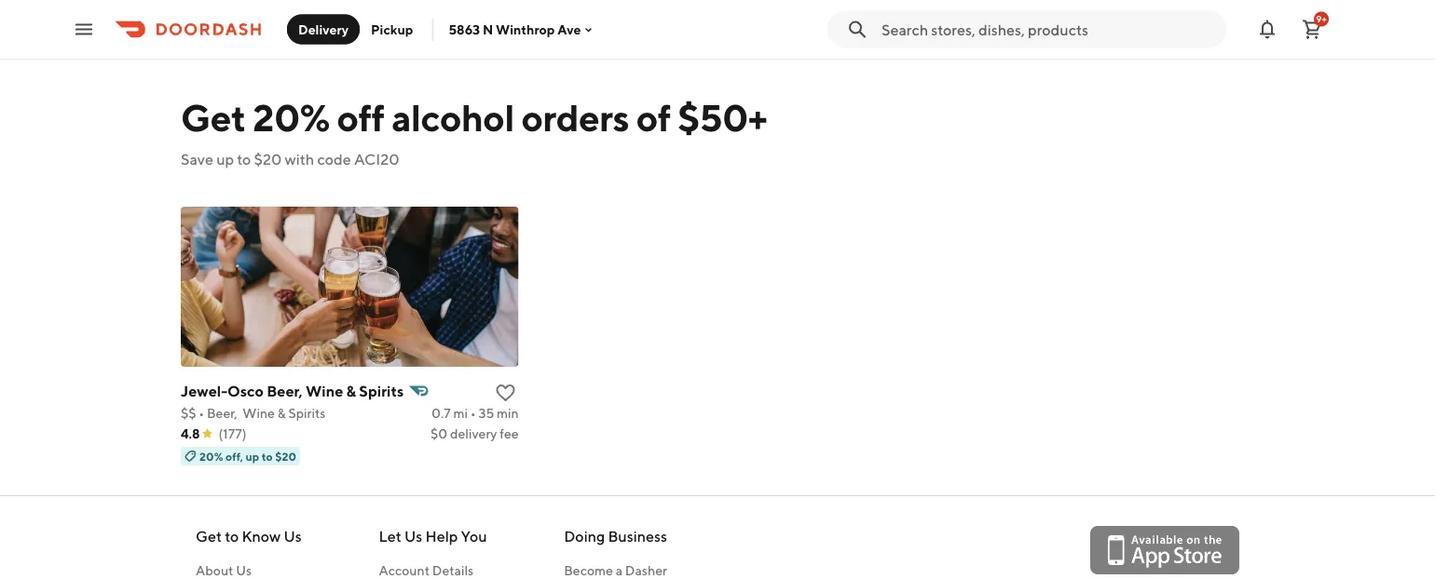 Task type: vqa. For each thing, say whether or not it's contained in the screenshot.
in within Boneless chicken tenders seasoned to perfection, freshly breaded and pressure cooked in 100% refined peanut oil.
no



Task type: describe. For each thing, give the bounding box(es) containing it.
35
[[479, 406, 494, 421]]

n
[[483, 22, 493, 37]]

wine for •
[[243, 406, 275, 421]]

let us help you
[[379, 528, 487, 546]]

(177)
[[219, 426, 247, 442]]

save
[[181, 151, 213, 168]]

1 • from the left
[[199, 406, 204, 421]]

mi
[[453, 406, 468, 421]]

doing business
[[564, 528, 667, 546]]

pickup button
[[360, 14, 425, 44]]

& for jewel-osco beer, wine & spirits
[[346, 383, 356, 400]]

0.7 mi • 35 min
[[432, 406, 519, 421]]

jewel-
[[181, 383, 228, 400]]

1 vertical spatial 20%
[[199, 450, 223, 463]]

notification bell image
[[1257, 18, 1279, 41]]

$$
[[181, 406, 196, 421]]

click to add this store to your saved list image
[[495, 382, 517, 405]]

& for $$ • beer,  wine & spirits
[[277, 406, 286, 421]]

get to know us
[[196, 528, 302, 546]]

doing
[[564, 528, 605, 546]]

delivery
[[298, 21, 349, 37]]

pickup
[[371, 21, 413, 37]]

wine for osco
[[306, 383, 343, 400]]

save up to $20 with code aci20
[[181, 151, 399, 168]]

dasher
[[625, 563, 667, 579]]

1 horizontal spatial up
[[246, 450, 259, 463]]

1 vertical spatial to
[[262, 450, 273, 463]]

details
[[432, 563, 474, 579]]

winthrop
[[496, 22, 555, 37]]

spirits for jewel-osco beer, wine & spirits
[[359, 383, 404, 400]]

$0
[[431, 426, 448, 442]]

2 vertical spatial to
[[225, 528, 239, 546]]

fee
[[500, 426, 519, 442]]

you
[[461, 528, 487, 546]]

get for get 20% off alcohol orders of $50+
[[181, 95, 246, 139]]

1 horizontal spatial us
[[284, 528, 302, 546]]

get for get to know us
[[196, 528, 222, 546]]

0 vertical spatial to
[[237, 151, 251, 168]]

let
[[379, 528, 402, 546]]

$$ • beer,  wine & spirits
[[181, 406, 326, 421]]

know
[[242, 528, 281, 546]]

Store search: begin typing to search for stores available on DoorDash text field
[[882, 19, 1216, 40]]

of
[[636, 95, 671, 139]]

aci20
[[354, 151, 399, 168]]

jewel-osco beer, wine & spirits
[[181, 383, 404, 400]]

osco
[[228, 383, 264, 400]]



Task type: locate. For each thing, give the bounding box(es) containing it.
1 vertical spatial &
[[277, 406, 286, 421]]

delivery
[[450, 426, 497, 442]]

with
[[285, 151, 314, 168]]

wine
[[306, 383, 343, 400], [243, 406, 275, 421]]

0 horizontal spatial spirits
[[288, 406, 326, 421]]

get 20% off alcohol orders of $50+
[[181, 95, 767, 139]]

1 horizontal spatial 20%
[[253, 95, 330, 139]]

0 vertical spatial &
[[346, 383, 356, 400]]

0 vertical spatial wine
[[306, 383, 343, 400]]

account
[[379, 563, 430, 579]]

2 • from the left
[[470, 406, 476, 421]]

about us link
[[196, 562, 302, 580]]

open menu image
[[73, 18, 95, 41]]

1 vertical spatial get
[[196, 528, 222, 546]]

us right about
[[236, 563, 252, 579]]

1 horizontal spatial •
[[470, 406, 476, 421]]

0 horizontal spatial •
[[199, 406, 204, 421]]

4.8
[[181, 426, 200, 442]]

9+
[[1316, 14, 1327, 24]]

20%
[[253, 95, 330, 139], [199, 450, 223, 463]]

alcohol
[[392, 95, 514, 139]]

20% up the save up to $20 with code aci20
[[253, 95, 330, 139]]

•
[[199, 406, 204, 421], [470, 406, 476, 421]]

become a dasher
[[564, 563, 667, 579]]

1 horizontal spatial &
[[346, 383, 356, 400]]

0.7
[[432, 406, 451, 421]]

get up about
[[196, 528, 222, 546]]

0 horizontal spatial us
[[236, 563, 252, 579]]

0 vertical spatial spirits
[[359, 383, 404, 400]]

$20 left the with
[[254, 151, 282, 168]]

to right save
[[237, 151, 251, 168]]

us right let
[[405, 528, 423, 546]]

get
[[181, 95, 246, 139], [196, 528, 222, 546]]

about us
[[196, 563, 252, 579]]

beer, up the (177)
[[207, 406, 237, 421]]

a
[[616, 563, 623, 579]]

orders
[[521, 95, 629, 139]]

become
[[564, 563, 613, 579]]

ave
[[558, 22, 581, 37]]

beer, for osco
[[267, 383, 303, 400]]

0 horizontal spatial wine
[[243, 406, 275, 421]]

0 vertical spatial 20%
[[253, 95, 330, 139]]

wine down osco
[[243, 406, 275, 421]]

off
[[337, 95, 385, 139]]

beer,
[[267, 383, 303, 400], [207, 406, 237, 421]]

0 vertical spatial beer,
[[267, 383, 303, 400]]

us for let us help you
[[405, 528, 423, 546]]

us for about us
[[236, 563, 252, 579]]

20% off, up to $20
[[199, 450, 296, 463]]

$0 delivery fee
[[431, 426, 519, 442]]

beer, up the $$ • beer,  wine & spirits
[[267, 383, 303, 400]]

0 horizontal spatial beer,
[[207, 406, 237, 421]]

2 horizontal spatial us
[[405, 528, 423, 546]]

20% left off, on the bottom of the page
[[199, 450, 223, 463]]

1 vertical spatial wine
[[243, 406, 275, 421]]

• right mi
[[470, 406, 476, 421]]

&
[[346, 383, 356, 400], [277, 406, 286, 421]]

to
[[237, 151, 251, 168], [262, 450, 273, 463], [225, 528, 239, 546]]

code
[[317, 151, 351, 168]]

• right $$
[[199, 406, 204, 421]]

$20
[[254, 151, 282, 168], [275, 450, 296, 463]]

account details
[[379, 563, 474, 579]]

0 horizontal spatial &
[[277, 406, 286, 421]]

off,
[[226, 450, 243, 463]]

0 vertical spatial get
[[181, 95, 246, 139]]

1 horizontal spatial spirits
[[359, 383, 404, 400]]

account details link
[[379, 562, 487, 580]]

get up save
[[181, 95, 246, 139]]

to left know
[[225, 528, 239, 546]]

1 horizontal spatial wine
[[306, 383, 343, 400]]

$20 right off, on the bottom of the page
[[275, 450, 296, 463]]

min
[[497, 406, 519, 421]]

beer, for •
[[207, 406, 237, 421]]

wine up the $$ • beer,  wine & spirits
[[306, 383, 343, 400]]

us
[[284, 528, 302, 546], [405, 528, 423, 546], [236, 563, 252, 579]]

us right know
[[284, 528, 302, 546]]

up right off, on the bottom of the page
[[246, 450, 259, 463]]

spirits
[[359, 383, 404, 400], [288, 406, 326, 421]]

about
[[196, 563, 233, 579]]

0 vertical spatial up
[[216, 151, 234, 168]]

become a dasher link
[[564, 562, 718, 580]]

1 horizontal spatial beer,
[[267, 383, 303, 400]]

help
[[425, 528, 458, 546]]

1 vertical spatial spirits
[[288, 406, 326, 421]]

9+ button
[[1294, 11, 1331, 48]]

spirits for $$ • beer,  wine & spirits
[[288, 406, 326, 421]]

up
[[216, 151, 234, 168], [246, 450, 259, 463]]

1 vertical spatial $20
[[275, 450, 296, 463]]

1 vertical spatial up
[[246, 450, 259, 463]]

5863
[[449, 22, 480, 37]]

5863 n winthrop ave button
[[449, 22, 596, 37]]

$50+
[[678, 95, 767, 139]]

5863 n winthrop ave
[[449, 22, 581, 37]]

0 vertical spatial $20
[[254, 151, 282, 168]]

to right off, on the bottom of the page
[[262, 450, 273, 463]]

0 horizontal spatial 20%
[[199, 450, 223, 463]]

business
[[608, 528, 667, 546]]

up right save
[[216, 151, 234, 168]]

1 vertical spatial beer,
[[207, 406, 237, 421]]

delivery button
[[287, 14, 360, 44]]

0 horizontal spatial up
[[216, 151, 234, 168]]

0 items, open order cart image
[[1301, 18, 1324, 41]]



